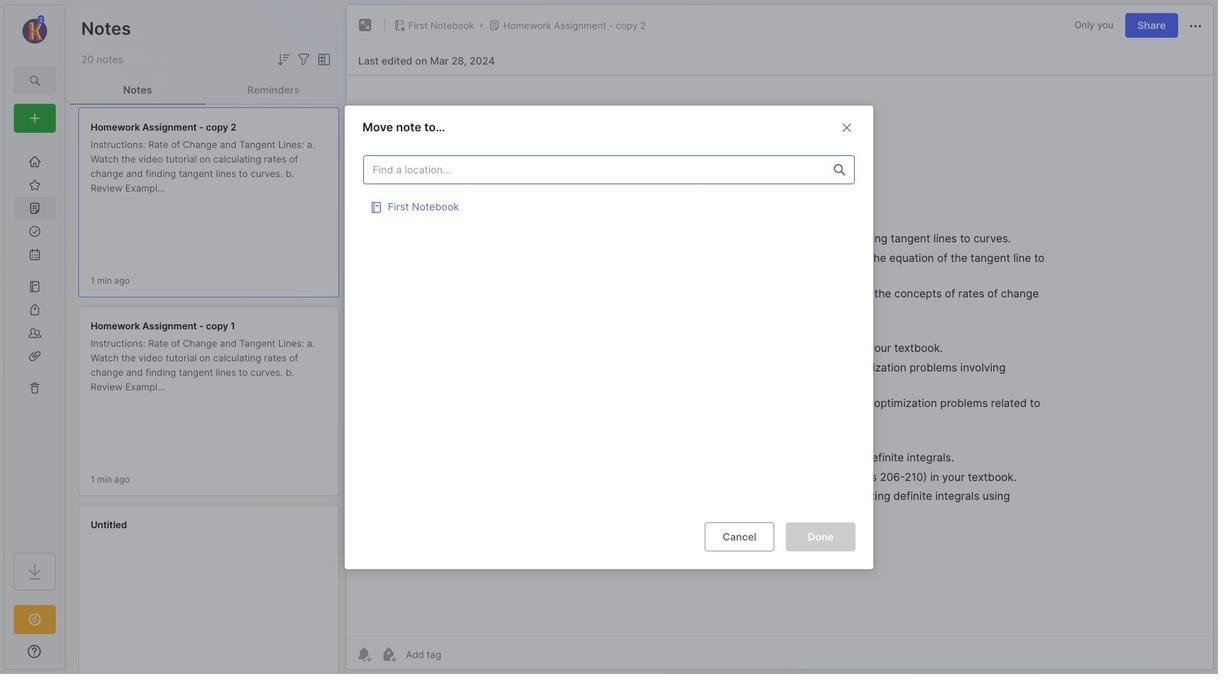 Task type: vqa. For each thing, say whether or not it's contained in the screenshot.
Note Window element
yes



Task type: locate. For each thing, give the bounding box(es) containing it.
tree
[[5, 141, 65, 540]]

close image
[[839, 118, 856, 136]]

main element
[[0, 0, 70, 674]]

cell inside find a location field
[[364, 191, 855, 220]]

add tag image
[[380, 646, 398, 663]]

cell
[[364, 191, 855, 220]]

tab list
[[70, 75, 342, 104]]

note window element
[[346, 4, 1215, 670]]

Note Editor text field
[[347, 75, 1214, 639]]

home image
[[28, 155, 42, 169]]

expand note image
[[357, 17, 374, 34]]

tree inside main element
[[5, 141, 65, 540]]



Task type: describe. For each thing, give the bounding box(es) containing it.
edit search image
[[26, 72, 44, 89]]

Find a location field
[[356, 147, 863, 510]]

upgrade image
[[26, 611, 44, 628]]

Find a location… text field
[[364, 157, 826, 181]]

add a reminder image
[[356, 646, 373, 663]]



